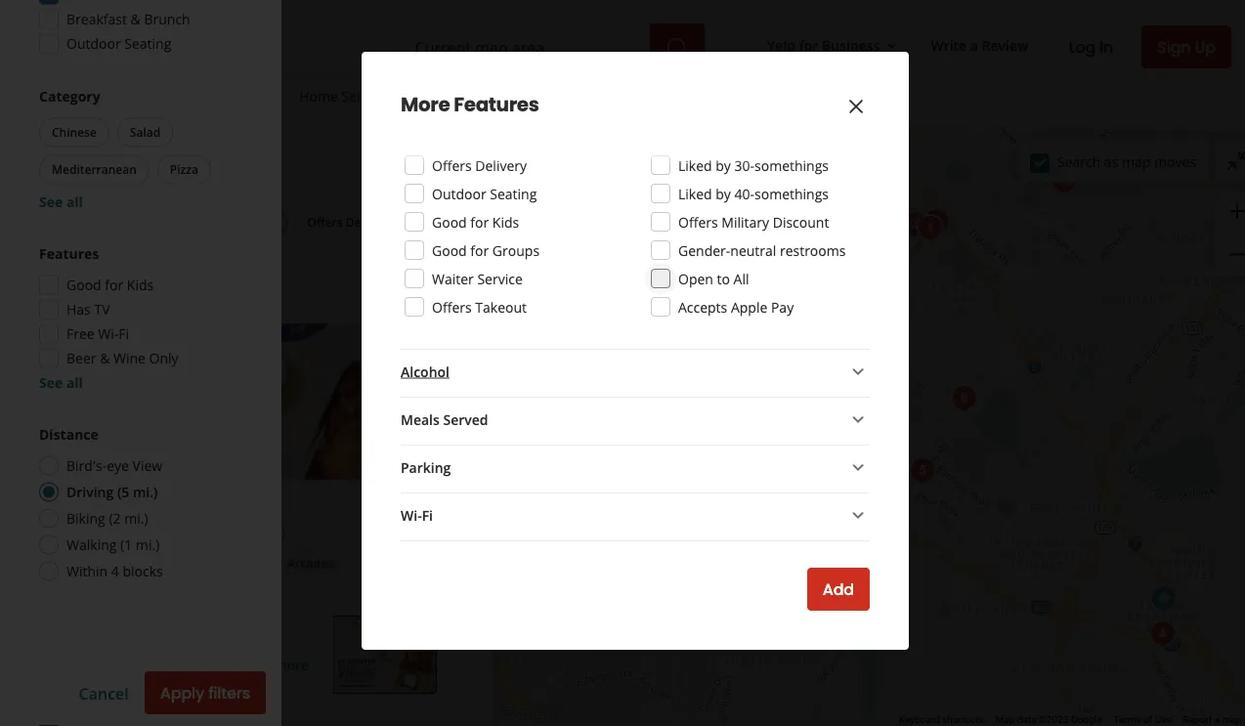 Task type: locate. For each thing, give the bounding box(es) containing it.
zoom out image
[[1226, 243, 1245, 266]]

1 liked from the top
[[678, 156, 712, 174]]

see all for category
[[39, 193, 83, 212]]

more features dialog
[[0, 0, 1245, 726]]

1 vertical spatial somethings
[[755, 184, 829, 203]]

1 vertical spatial outdoor
[[432, 184, 486, 203]]

1 vertical spatial outdoor seating
[[432, 184, 537, 203]]

kids inside more features dialog
[[492, 213, 519, 231]]

kids up groups
[[492, 213, 519, 231]]

outdoor inside more features dialog
[[432, 184, 486, 203]]

for inside "group"
[[105, 276, 123, 295]]

kids up the fi at the top
[[127, 276, 154, 295]]

1 horizontal spatial outdoor
[[432, 184, 486, 203]]

group
[[35, 87, 242, 212], [1216, 191, 1245, 277], [39, 244, 242, 393]]

1 vertical spatial features
[[39, 245, 99, 263]]

a right report
[[1215, 714, 1220, 726]]

1 vertical spatial offers delivery
[[307, 213, 392, 230]]

pizza button
[[157, 155, 211, 185]]

0 vertical spatial see all
[[39, 193, 83, 212]]

2 liked from the top
[[678, 184, 712, 203]]

a right 'write'
[[970, 36, 978, 54]]

1 horizontal spatial a
[[1215, 714, 1220, 726]]

services left 24 chevron down v2 icon
[[342, 87, 393, 105]]

outdoor seating
[[66, 35, 171, 53], [432, 184, 537, 203]]

1 horizontal spatial services
[[486, 87, 538, 105]]

chinese button
[[39, 118, 109, 148]]

0 vertical spatial mi.)
[[133, 483, 158, 502]]

business
[[822, 36, 880, 54]]

arcades link
[[283, 553, 338, 573]]

offers delivery inside 'offers delivery' "button"
[[307, 213, 392, 230]]

None search field
[[149, 23, 709, 70]]

1 horizontal spatial offers delivery
[[432, 156, 527, 174]]

& left 'brunch'
[[131, 10, 141, 29]]

(1.4k reviews)
[[199, 523, 285, 541]]

1 see from the top
[[39, 193, 63, 212]]

somethings up liked by 40-somethings
[[755, 156, 829, 174]]

driving
[[66, 483, 114, 502]]

for inside "button"
[[799, 36, 818, 54]]

0 vertical spatial outdoor seating
[[66, 35, 171, 53]]

1 vertical spatial &
[[100, 349, 110, 368]]

all up 16 filter v2 icon
[[66, 193, 83, 212]]

option group containing distance
[[39, 425, 242, 585]]

eye
[[107, 457, 129, 476]]

sort:
[[39, 159, 69, 178]]

by left 40-
[[716, 184, 731, 203]]

good up has tv
[[66, 276, 101, 295]]

0 vertical spatial all
[[66, 193, 83, 212]]

data
[[1017, 714, 1037, 726]]

1 vertical spatial see all button
[[39, 374, 83, 392]]

salad button
[[117, 118, 173, 148]]

features
[[454, 91, 539, 118], [39, 245, 99, 263]]

the cut image
[[749, 359, 788, 398]]

0 horizontal spatial outdoor
[[66, 35, 121, 53]]

beer
[[66, 349, 96, 368]]

0 horizontal spatial services
[[342, 87, 393, 105]]

read
[[237, 656, 270, 674]]

terms of use
[[1114, 714, 1172, 726]]

16 chevron down v2 image
[[884, 38, 900, 54]]

map right home
[[349, 86, 405, 119]]

0 vertical spatial map
[[349, 86, 405, 119]]

all
[[734, 269, 749, 288]]

1 see all button from the top
[[39, 193, 83, 212]]

0 horizontal spatial map
[[349, 86, 405, 119]]

map inside restaurants in the current map area
[[349, 86, 405, 119]]

2 by from the top
[[716, 184, 731, 203]]

more
[[274, 656, 309, 674]]

30-
[[735, 156, 755, 174]]

0 vertical spatial outdoor
[[66, 35, 121, 53]]

arcades button
[[283, 553, 338, 573]]

1 24 chevron down v2 image from the top
[[846, 360, 870, 384]]

yelp for business button
[[760, 27, 907, 63]]

outdoor up 'good for groups'
[[432, 184, 486, 203]]

outdoor
[[66, 35, 121, 53], [432, 184, 486, 203]]

súp noodle bar by kei concepts image
[[911, 209, 950, 248]]

1 vertical spatial seating
[[490, 184, 537, 203]]

2 all from the top
[[66, 374, 83, 392]]

good
[[432, 213, 467, 231], [432, 241, 467, 260], [66, 276, 101, 295]]

for up tv on the left
[[105, 276, 123, 295]]

somethings up discount
[[755, 184, 829, 203]]

home services
[[299, 87, 393, 105]]

24 chevron down v2 image
[[397, 84, 421, 108]]

collapse map image
[[1226, 148, 1245, 172]]

0 vertical spatial a
[[970, 36, 978, 54]]

offers delivery inside more features dialog
[[432, 156, 527, 174]]

seating down 'brunch'
[[124, 35, 171, 53]]

good for kids up tv on the left
[[66, 276, 154, 295]]

0 vertical spatial seating
[[124, 35, 171, 53]]

seating up groups
[[490, 184, 537, 203]]

write a review
[[931, 36, 1029, 54]]

wine
[[113, 349, 146, 368]]

salad
[[130, 125, 160, 141]]

read more
[[237, 656, 309, 674]]

write
[[931, 36, 967, 54]]

more features
[[401, 91, 539, 118]]

0 vertical spatial good
[[432, 213, 467, 231]]

& up 3 star rating image
[[117, 490, 131, 517]]

a for write
[[970, 36, 978, 54]]

0 vertical spatial offers delivery
[[432, 156, 527, 174]]

services for auto services
[[486, 87, 538, 105]]

liked left 30-
[[678, 156, 712, 174]]

for up waiter service
[[470, 241, 489, 260]]

1 see all from the top
[[39, 193, 83, 212]]

a for report
[[1215, 714, 1220, 726]]

0 vertical spatial by
[[716, 156, 731, 174]]

log in link
[[1052, 25, 1130, 68]]

0 vertical spatial see
[[39, 193, 63, 212]]

24 chevron down v2 image
[[846, 360, 870, 384], [846, 408, 870, 431], [846, 456, 870, 479], [846, 504, 870, 527]]

1 vertical spatial map
[[1122, 152, 1151, 171]]

1 horizontal spatial map
[[1122, 152, 1151, 171]]

0 vertical spatial kids
[[492, 213, 519, 231]]

2 see all from the top
[[39, 374, 83, 392]]

see up distance
[[39, 374, 63, 392]]

1 horizontal spatial delivery
[[475, 156, 527, 174]]

by for 30-
[[716, 156, 731, 174]]

3
[[88, 214, 94, 228]]

2 24 chevron down v2 image from the top
[[846, 408, 870, 431]]

©2023
[[1039, 714, 1069, 726]]

military
[[722, 213, 769, 231]]

1 vertical spatial liked
[[678, 184, 712, 203]]

2 services from the left
[[486, 87, 538, 105]]

2 see from the top
[[39, 374, 63, 392]]

outdoor seating inside more features dialog
[[432, 184, 537, 203]]

liked left 40-
[[678, 184, 712, 203]]

mi.) right "(1" at the bottom of the page
[[136, 536, 160, 555]]

report a map e
[[1183, 714, 1245, 726]]

2 vertical spatial mi.)
[[136, 536, 160, 555]]

see for features
[[39, 374, 63, 392]]

features up sponsored at the top of the page
[[39, 245, 99, 263]]

services right auto
[[486, 87, 538, 105]]

see all button down beer
[[39, 374, 83, 392]]

1 horizontal spatial outdoor seating
[[432, 184, 537, 203]]

1 horizontal spatial good for kids
[[432, 213, 519, 231]]

for up 'good for groups'
[[470, 213, 489, 231]]

& right beer
[[100, 349, 110, 368]]

liked for liked by 30-somethings
[[678, 156, 712, 174]]

breakfast & brunch
[[66, 10, 190, 29]]

good for kids up 'good for groups'
[[432, 213, 519, 231]]

sign up link
[[1142, 25, 1232, 68]]

walking (1 mi.)
[[66, 536, 160, 555]]

0 horizontal spatial kids
[[127, 276, 154, 295]]

write a review link
[[923, 27, 1037, 63]]

mi.)
[[133, 483, 158, 502], [124, 510, 148, 528], [136, 536, 160, 555]]

0 vertical spatial features
[[454, 91, 539, 118]]

review
[[982, 36, 1029, 54]]

outdoor seating up 'good for groups'
[[432, 184, 537, 203]]

outdoor seating down breakfast & brunch
[[66, 35, 171, 53]]

yelp
[[767, 36, 796, 54]]

2 see all button from the top
[[39, 374, 83, 392]]

liked
[[678, 156, 712, 174], [678, 184, 712, 203]]

0 vertical spatial delivery
[[475, 156, 527, 174]]

1 horizontal spatial seating
[[490, 184, 537, 203]]

free wi-fi
[[66, 325, 129, 344]]

services
[[342, 87, 393, 105], [486, 87, 538, 105]]

0 horizontal spatial delivery
[[346, 213, 392, 230]]

0 horizontal spatial seating
[[124, 35, 171, 53]]

1 by from the top
[[716, 156, 731, 174]]

0 vertical spatial &
[[131, 10, 141, 29]]

bird's-
[[66, 457, 107, 476]]

1 vertical spatial see
[[39, 374, 63, 392]]

2 somethings from the top
[[755, 184, 829, 203]]

0 horizontal spatial offers delivery
[[307, 213, 392, 230]]

offers delivery button
[[295, 207, 405, 236]]

apply filters
[[160, 682, 250, 704]]

see all down beer
[[39, 374, 83, 392]]

1 vertical spatial kids
[[127, 276, 154, 295]]

see up 16 filter v2 icon
[[39, 193, 63, 212]]

1 all from the top
[[66, 193, 83, 212]]

see for category
[[39, 193, 63, 212]]

by left 30-
[[716, 156, 731, 174]]

open to all
[[678, 269, 749, 288]]

mi.) right '(2'
[[124, 510, 148, 528]]

1 services from the left
[[342, 87, 393, 105]]

distance
[[39, 426, 99, 444]]

dave & buster's irvine image
[[1145, 580, 1184, 619]]

1 vertical spatial all
[[66, 374, 83, 392]]

features right more
[[454, 91, 539, 118]]

terms
[[1114, 714, 1141, 726]]

1 somethings from the top
[[755, 156, 829, 174]]

services for home services
[[342, 87, 393, 105]]

of
[[1144, 714, 1153, 726]]

0 horizontal spatial features
[[39, 245, 99, 263]]

google image
[[498, 701, 562, 726]]

2 horizontal spatial map
[[1222, 714, 1242, 726]]

for right yelp
[[799, 36, 818, 54]]

liked by 30-somethings
[[678, 156, 829, 174]]

map region
[[244, 114, 1245, 726]]

1 horizontal spatial kids
[[492, 213, 519, 231]]

0 vertical spatial somethings
[[755, 156, 829, 174]]

0 vertical spatial good for kids
[[432, 213, 519, 231]]

features inside dialog
[[454, 91, 539, 118]]

1 vertical spatial mi.)
[[124, 510, 148, 528]]

3 button
[[43, 207, 130, 237]]

0 vertical spatial liked
[[678, 156, 712, 174]]

16 checkmark v2 image
[[63, 715, 78, 726]]

1 vertical spatial a
[[1215, 714, 1220, 726]]

all down beer
[[66, 374, 83, 392]]

all for category
[[66, 193, 83, 212]]

0 vertical spatial see all button
[[39, 193, 83, 212]]

map right as
[[1122, 152, 1151, 171]]

offers
[[432, 156, 472, 174], [678, 213, 718, 231], [307, 213, 343, 230], [432, 298, 472, 316]]

area
[[39, 118, 94, 150]]

mi.) for driving (5 mi.)
[[133, 483, 158, 502]]

1 vertical spatial delivery
[[346, 213, 392, 230]]

business categories element
[[149, 70, 1232, 127]]

dave
[[63, 490, 112, 517]]

in
[[188, 86, 210, 119]]

1 vertical spatial good for kids
[[66, 276, 154, 295]]

map
[[996, 714, 1015, 726]]

1 vertical spatial by
[[716, 184, 731, 203]]

& for breakfast
[[131, 10, 141, 29]]

biking
[[66, 510, 105, 528]]

see all up 16 filter v2 icon
[[39, 193, 83, 212]]

good for kids
[[432, 213, 519, 231], [66, 276, 154, 295]]

option group
[[39, 425, 242, 585]]

see all button up 16 filter v2 icon
[[39, 193, 83, 212]]

gender-
[[678, 241, 730, 260]]

2 vertical spatial &
[[117, 490, 131, 517]]

(traditional)
[[126, 555, 198, 571]]

apple
[[731, 298, 768, 316]]

map left e
[[1222, 714, 1242, 726]]

good up the waiter
[[432, 241, 467, 260]]

pizza
[[170, 162, 198, 178]]

map for search as map moves
[[1122, 152, 1151, 171]]

2 vertical spatial map
[[1222, 714, 1242, 726]]

biking (2 mi.)
[[66, 510, 148, 528]]

0 horizontal spatial a
[[970, 36, 978, 54]]

restrooms
[[780, 241, 846, 260]]

e
[[1244, 714, 1245, 726]]

good up 'good for groups'
[[432, 213, 467, 231]]

service
[[477, 269, 523, 288]]

1 vertical spatial see all
[[39, 374, 83, 392]]

mi.) right (5 on the left
[[133, 483, 158, 502]]

the kebab shop image
[[892, 201, 931, 240]]

offers inside "button"
[[307, 213, 343, 230]]

the
[[214, 86, 253, 119]]

1 horizontal spatial features
[[454, 91, 539, 118]]

delivery
[[475, 156, 527, 174], [346, 213, 392, 230]]

outdoor down breakfast
[[66, 35, 121, 53]]

buster's
[[136, 490, 215, 517]]

0 horizontal spatial outdoor seating
[[66, 35, 171, 53]]

noodology image
[[945, 379, 984, 418]]



Task type: vqa. For each thing, say whether or not it's contained in the screenshot.
The Outdoor in More Features dialog
yes



Task type: describe. For each thing, give the bounding box(es) containing it.
good for groups
[[432, 241, 540, 260]]

auto
[[452, 87, 482, 105]]

sponsored results
[[39, 269, 184, 291]]

group containing category
[[35, 87, 242, 212]]

somethings for 40-
[[755, 184, 829, 203]]

walking
[[66, 536, 117, 555]]

seating inside more features dialog
[[490, 184, 537, 203]]

somethings for 30-
[[755, 156, 829, 174]]

keyboard
[[899, 714, 940, 726]]

good for kids inside more features dialog
[[432, 213, 519, 231]]

16 filter v2 image
[[56, 215, 71, 230]]

(2
[[109, 510, 121, 528]]

terms of use link
[[1114, 714, 1172, 726]]

to
[[717, 269, 730, 288]]

by for 40-
[[716, 184, 731, 203]]

40-
[[735, 184, 755, 203]]

arcades
[[287, 555, 334, 571]]

as
[[1104, 152, 1118, 171]]

up
[[1195, 36, 1216, 58]]

& for dave
[[117, 490, 131, 517]]

within
[[66, 563, 108, 581]]

report a map e link
[[1183, 714, 1245, 726]]

offers takeout
[[432, 298, 527, 316]]

has
[[66, 301, 91, 319]]

4
[[111, 563, 119, 581]]

the stand - american classics redefined image
[[903, 452, 942, 491]]

1 vertical spatial good
[[432, 241, 467, 260]]

takeout
[[475, 298, 527, 316]]

mediterranean button
[[39, 155, 149, 185]]

fi
[[119, 325, 129, 344]]

sign
[[1158, 36, 1191, 58]]

pay
[[771, 298, 794, 316]]

close image
[[845, 95, 868, 118]]

group containing features
[[39, 244, 242, 393]]

american (traditional) link
[[63, 553, 202, 573]]

chili's image
[[737, 364, 776, 403]]

mi.) for walking (1 mi.)
[[136, 536, 160, 555]]

yuk dae jang - irvine image
[[751, 361, 790, 400]]

gender-neutral restrooms
[[678, 241, 846, 260]]

apply
[[160, 682, 204, 704]]

offers military discount
[[678, 213, 829, 231]]

2 vertical spatial good
[[66, 276, 101, 295]]

dave & buster's irvine link
[[63, 490, 277, 517]]

results
[[127, 269, 184, 291]]

dave & buster's irvine
[[63, 490, 277, 517]]

3 star rating image
[[63, 524, 168, 544]]

american (traditional)
[[66, 555, 198, 571]]

3 24 chevron down v2 image from the top
[[846, 456, 870, 479]]

restaurants in the current map area
[[39, 86, 405, 150]]

sign up
[[1158, 36, 1216, 58]]

delivery inside "button"
[[346, 213, 392, 230]]

brunch
[[144, 10, 190, 29]]

sessions west coast deli image
[[834, 401, 873, 440]]

search as map moves
[[1057, 152, 1196, 171]]

use
[[1155, 714, 1172, 726]]

free
[[66, 325, 94, 344]]

only
[[149, 349, 179, 368]]

restaurants
[[39, 86, 183, 119]]

category
[[39, 87, 100, 106]]

has tv
[[66, 301, 110, 319]]

mi.) for biking (2 mi.)
[[124, 510, 148, 528]]

0 horizontal spatial good for kids
[[66, 276, 154, 295]]

map for report a map e
[[1222, 714, 1242, 726]]

hako image
[[1045, 161, 1084, 200]]

16 checkmark v2 image
[[144, 715, 160, 726]]

see all for features
[[39, 374, 83, 392]]

& for beer
[[100, 349, 110, 368]]

map data ©2023 google
[[996, 714, 1102, 726]]

4 24 chevron down v2 image from the top
[[846, 504, 870, 527]]

see all button for category
[[39, 193, 83, 212]]

mediterranean
[[52, 162, 137, 178]]

all for features
[[66, 374, 83, 392]]

add
[[823, 579, 854, 601]]

chan chan food house image
[[918, 202, 957, 241]]

filters
[[208, 682, 250, 704]]

irvine
[[220, 490, 277, 517]]

add button
[[807, 568, 870, 611]]

blocks
[[123, 563, 163, 581]]

view
[[133, 457, 162, 476]]

waiter service
[[432, 269, 523, 288]]

liked for liked by 40-somethings
[[678, 184, 712, 203]]

discount
[[773, 213, 829, 231]]

report
[[1183, 714, 1212, 726]]

delivery inside more features dialog
[[475, 156, 527, 174]]

see all button for features
[[39, 374, 83, 392]]

waiter
[[432, 269, 474, 288]]

burnt crumbs image
[[1144, 615, 1183, 654]]

cancel button
[[79, 682, 129, 704]]

maji curry image
[[895, 205, 934, 244]]

search image
[[666, 36, 689, 60]]

auto services
[[452, 87, 538, 105]]

chinese
[[52, 125, 97, 141]]

american (traditional) button
[[63, 553, 202, 573]]

wi-
[[98, 325, 119, 344]]

home services link
[[284, 70, 436, 127]]

accepts
[[678, 298, 727, 316]]

reviews)
[[233, 523, 285, 541]]

moves
[[1154, 152, 1196, 171]]

neutral
[[730, 241, 776, 260]]

keyboard shortcuts
[[899, 714, 984, 726]]

16 info v2 image
[[203, 161, 219, 177]]

home
[[299, 87, 338, 105]]

sponsored
[[39, 269, 124, 291]]

log in
[[1069, 36, 1114, 58]]

open
[[678, 269, 713, 288]]

driving (5 mi.)
[[66, 483, 158, 502]]

google
[[1071, 714, 1102, 726]]

bird's-eye view
[[66, 457, 162, 476]]

filters group
[[39, 207, 409, 237]]

current
[[258, 86, 345, 119]]

zoom in image
[[1226, 199, 1245, 223]]

auto services link
[[436, 70, 581, 127]]



